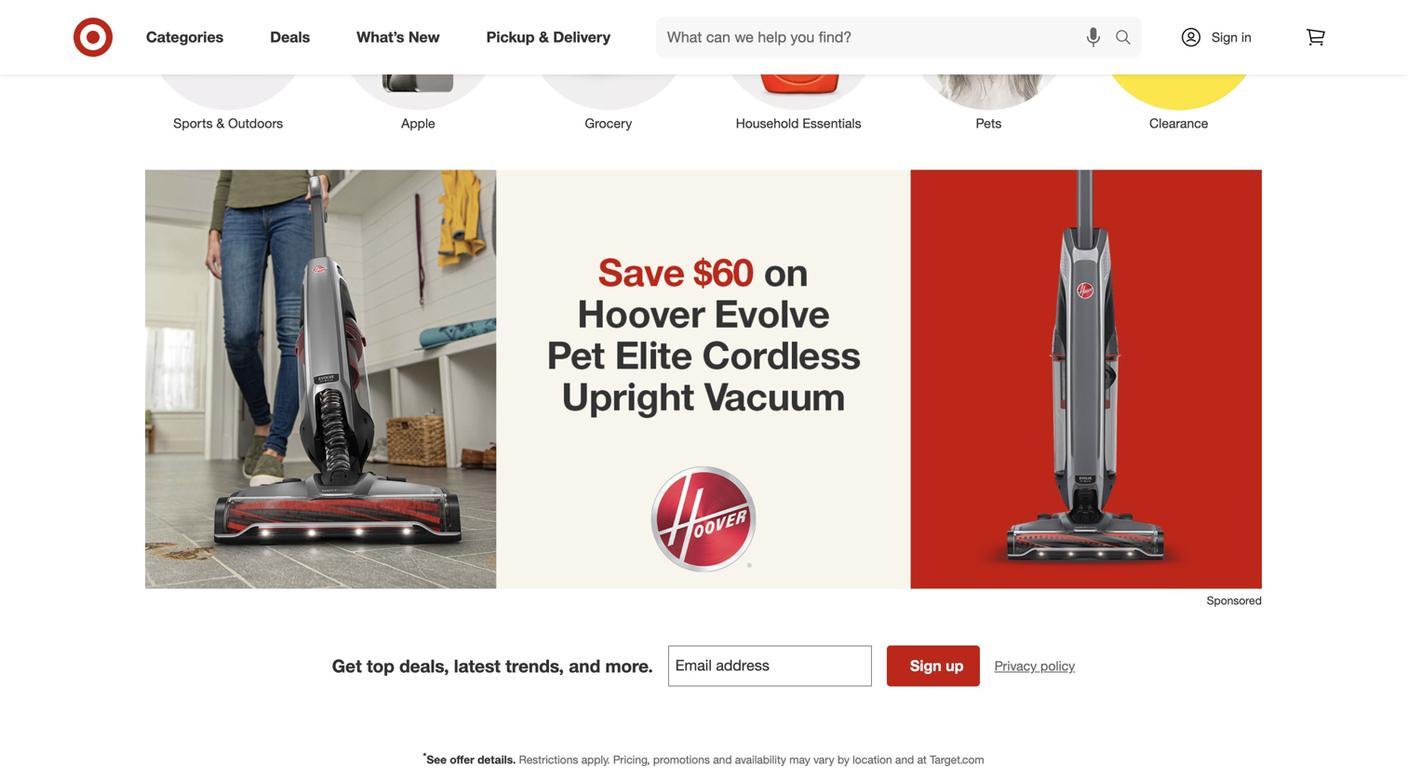 Task type: locate. For each thing, give the bounding box(es) containing it.
1 vertical spatial &
[[216, 115, 225, 131]]

* link
[[423, 750, 985, 766]]

sports
[[173, 115, 213, 131]]

0 horizontal spatial &
[[216, 115, 225, 131]]

0 horizontal spatial sign
[[910, 657, 942, 675]]

& right sports
[[216, 115, 225, 131]]

sign inside button
[[910, 657, 942, 675]]

0 vertical spatial sign
[[1212, 29, 1238, 45]]

policy
[[1041, 658, 1075, 674]]

deals link
[[254, 17, 334, 58]]

essentials
[[803, 115, 862, 131]]

grocery
[[585, 115, 632, 131]]

1 horizontal spatial &
[[539, 28, 549, 46]]

1 horizontal spatial sign
[[1212, 29, 1238, 45]]

categories
[[146, 28, 224, 46]]

sign
[[1212, 29, 1238, 45], [910, 657, 942, 675]]

new
[[409, 28, 440, 46]]

up
[[946, 657, 964, 675]]

what's new
[[357, 28, 440, 46]]

0 vertical spatial &
[[539, 28, 549, 46]]

What can we help you find? suggestions appear below search field
[[656, 17, 1120, 58]]

privacy
[[995, 658, 1037, 674]]

&
[[539, 28, 549, 46], [216, 115, 225, 131]]

sports & outdoors
[[173, 115, 283, 131]]

privacy policy
[[995, 658, 1075, 674]]

sign in link
[[1165, 17, 1281, 58]]

pickup
[[487, 28, 535, 46]]

1 vertical spatial sign
[[910, 657, 942, 675]]

sign left in
[[1212, 29, 1238, 45]]

search button
[[1107, 17, 1152, 61]]

deals
[[270, 28, 310, 46]]

household essentials link
[[704, 0, 894, 133]]

clearance link
[[1084, 0, 1274, 133]]

& right pickup
[[539, 28, 549, 46]]

deals,
[[400, 655, 449, 677]]

grocery link
[[514, 0, 704, 133]]

household essentials
[[736, 115, 862, 131]]

get
[[332, 655, 362, 677]]

None text field
[[668, 646, 872, 687]]

sign left up
[[910, 657, 942, 675]]

household
[[736, 115, 799, 131]]



Task type: vqa. For each thing, say whether or not it's contained in the screenshot.
The Eats in These film-inspired eats are total show-stealers.
no



Task type: describe. For each thing, give the bounding box(es) containing it.
*
[[423, 750, 427, 762]]

categories link
[[130, 17, 247, 58]]

sign up
[[910, 657, 964, 675]]

what's new link
[[341, 17, 463, 58]]

pets
[[976, 115, 1002, 131]]

& for pickup
[[539, 28, 549, 46]]

latest
[[454, 655, 501, 677]]

pickup & delivery link
[[471, 17, 634, 58]]

get top deals, latest trends, and more.
[[332, 655, 653, 677]]

pickup & delivery
[[487, 28, 611, 46]]

sponsored
[[1207, 593, 1262, 607]]

sign for sign up
[[910, 657, 942, 675]]

apple
[[401, 115, 435, 131]]

trends,
[[506, 655, 564, 677]]

advertisement region
[[145, 170, 1262, 593]]

privacy policy link
[[995, 657, 1075, 676]]

delivery
[[553, 28, 611, 46]]

sign in
[[1212, 29, 1252, 45]]

apple link
[[323, 0, 514, 133]]

sports & outdoors link
[[133, 0, 323, 133]]

in
[[1242, 29, 1252, 45]]

pets link
[[894, 0, 1084, 133]]

& for sports
[[216, 115, 225, 131]]

sign up button
[[887, 646, 980, 687]]

what's
[[357, 28, 404, 46]]

and
[[569, 655, 601, 677]]

top
[[367, 655, 395, 677]]

search
[[1107, 30, 1152, 48]]

outdoors
[[228, 115, 283, 131]]

clearance
[[1150, 115, 1209, 131]]

sign for sign in
[[1212, 29, 1238, 45]]

more.
[[606, 655, 653, 677]]



